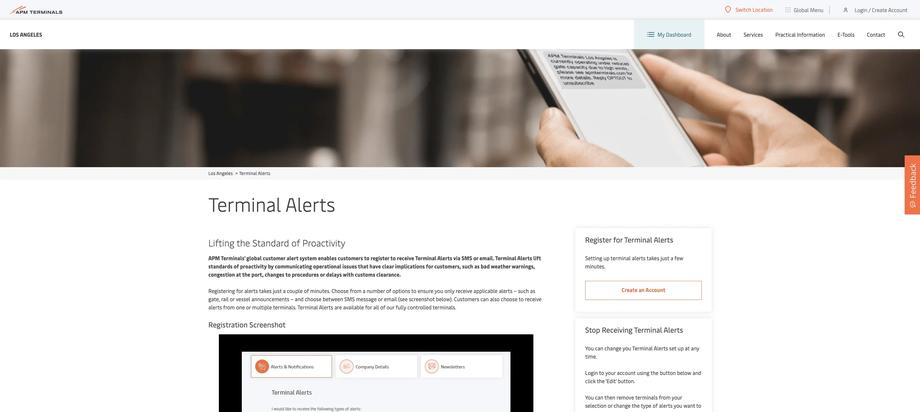 Task type: locate. For each thing, give the bounding box(es) containing it.
any
[[692, 345, 700, 352]]

1 horizontal spatial you
[[623, 345, 632, 352]]

sms up available
[[345, 295, 355, 303]]

for up terminal
[[614, 235, 623, 245]]

0 horizontal spatial and
[[295, 295, 304, 303]]

1 vertical spatial sms
[[345, 295, 355, 303]]

few
[[675, 254, 684, 262]]

1 vertical spatial create
[[622, 286, 638, 294]]

to right want
[[697, 402, 702, 409]]

available
[[343, 304, 364, 311]]

for inside apm terminals' global customer alert system enables customers to register to receive terminal alerts via sms or email. terminal alerts lift standards of proactivity by communicating operational issues that have clear implications for customers, such as bad weather warnings, congestion at the port, changes to procedures or delays with customs clearance.
[[426, 263, 434, 270]]

minutes. up 'between'
[[310, 287, 331, 294]]

to right also
[[519, 295, 524, 303]]

0 horizontal spatial just
[[273, 287, 282, 294]]

at left any
[[686, 345, 690, 352]]

or down operational
[[320, 271, 325, 278]]

terminal inside 'registering for alerts takes just a couple of minutes. choose from a number of options to ensure you only receive applicable alerts – such as gate, rail or vessel announcements – and choose between sms message or email (see screenshot below). customers can also choose to receive alerts from one or multiple terminals. terminal alerts are available for all of our fully controlled terminals.'
[[298, 304, 318, 311]]

time.
[[586, 353, 598, 360]]

1 horizontal spatial minutes.
[[586, 263, 606, 270]]

registering for alerts takes just a couple of minutes. choose from a number of options to ensure you only receive applicable alerts – such as gate, rail or vessel announcements – and choose between sms message or email (see screenshot below). customers can also choose to receive alerts from one or multiple terminals. terminal alerts are available for all of our fully controlled terminals.
[[209, 287, 542, 311]]

you down stop receiving terminal alerts
[[623, 345, 632, 352]]

minutes. inside setting up terminal alerts takes just a few minutes.
[[586, 263, 606, 270]]

1 horizontal spatial a
[[363, 287, 366, 294]]

takes up announcements
[[259, 287, 272, 294]]

and right below
[[693, 369, 702, 376]]

0 horizontal spatial from
[[223, 304, 235, 311]]

1 vertical spatial up
[[678, 345, 684, 352]]

1 horizontal spatial such
[[518, 287, 529, 294]]

can inside you can change you terminal alerts set up at any time.
[[596, 345, 604, 352]]

terminals'
[[221, 254, 245, 262]]

alerts inside setting up terminal alerts takes just a few minutes.
[[632, 254, 646, 262]]

applicable
[[474, 287, 498, 294]]

terminals. down announcements
[[273, 304, 297, 311]]

such down warnings,
[[518, 287, 529, 294]]

1 vertical spatial your
[[672, 394, 683, 401]]

from up message
[[350, 287, 362, 294]]

communicating
[[275, 263, 312, 270]]

you up below).
[[435, 287, 444, 294]]

or right 'rail'
[[230, 295, 235, 303]]

alerts
[[258, 170, 271, 176], [286, 191, 336, 217], [654, 235, 674, 245], [438, 254, 453, 262], [518, 254, 533, 262], [319, 304, 333, 311], [664, 325, 684, 335], [654, 345, 669, 352]]

fully
[[396, 304, 407, 311]]

as
[[475, 263, 480, 270], [531, 287, 536, 294]]

0 horizontal spatial as
[[475, 263, 480, 270]]

feedback
[[908, 163, 919, 198]]

your inside login to your account using the button below and click the 'edit' button.
[[606, 369, 616, 376]]

my
[[658, 31, 665, 38]]

0 horizontal spatial login
[[586, 369, 598, 376]]

using
[[637, 369, 650, 376]]

of right all in the left bottom of the page
[[381, 304, 386, 311]]

or down "then"
[[608, 402, 613, 409]]

terminals.
[[273, 304, 297, 311], [433, 304, 457, 311]]

1 vertical spatial you
[[623, 345, 632, 352]]

0 horizontal spatial los angeles link
[[10, 30, 42, 39]]

terminal down couple
[[298, 304, 318, 311]]

0 horizontal spatial your
[[606, 369, 616, 376]]

you inside you can then remove terminals from your selection or change the type of alerts you want to receive.
[[586, 394, 594, 401]]

menu
[[811, 6, 824, 13]]

receiving
[[602, 325, 633, 335]]

minutes. inside 'registering for alerts takes just a couple of minutes. choose from a number of options to ensure you only receive applicable alerts – such as gate, rail or vessel announcements – and choose between sms message or email (see screenshot below). customers can also choose to receive alerts from one or multiple terminals. terminal alerts are available for all of our fully controlled terminals.'
[[310, 287, 331, 294]]

1 vertical spatial you
[[586, 394, 594, 401]]

1 vertical spatial at
[[686, 345, 690, 352]]

can inside 'registering for alerts takes just a couple of minutes. choose from a number of options to ensure you only receive applicable alerts – such as gate, rail or vessel announcements – and choose between sms message or email (see screenshot below). customers can also choose to receive alerts from one or multiple terminals. terminal alerts are available for all of our fully controlled terminals.'
[[481, 295, 489, 303]]

you
[[435, 287, 444, 294], [623, 345, 632, 352], [674, 402, 683, 409]]

change down receiving
[[605, 345, 622, 352]]

by
[[268, 263, 274, 270]]

to up clear
[[391, 254, 396, 262]]

0 horizontal spatial –
[[291, 295, 294, 303]]

or right one
[[246, 304, 251, 311]]

terminal
[[239, 170, 257, 176], [209, 191, 281, 217], [625, 235, 653, 245], [416, 254, 437, 262], [496, 254, 517, 262], [298, 304, 318, 311], [635, 325, 663, 335], [633, 345, 653, 352]]

of right type
[[653, 402, 658, 409]]

account
[[889, 6, 908, 13], [646, 286, 666, 294]]

1 you from the top
[[586, 345, 594, 352]]

issues
[[343, 263, 357, 270]]

you left want
[[674, 402, 683, 409]]

1 horizontal spatial create
[[873, 6, 888, 13]]

1 horizontal spatial up
[[678, 345, 684, 352]]

los angeles link
[[10, 30, 42, 39], [209, 170, 233, 176]]

1 horizontal spatial login
[[855, 6, 868, 13]]

0 vertical spatial you
[[435, 287, 444, 294]]

only
[[445, 287, 455, 294]]

alerts right terminal
[[632, 254, 646, 262]]

location
[[753, 6, 773, 13]]

you inside you can change you terminal alerts set up at any time.
[[623, 345, 632, 352]]

0 horizontal spatial minutes.
[[310, 287, 331, 294]]

changes
[[265, 271, 285, 278]]

2 you from the top
[[586, 394, 594, 401]]

sms inside 'registering for alerts takes just a couple of minutes. choose from a number of options to ensure you only receive applicable alerts – such as gate, rail or vessel announcements – and choose between sms message or email (see screenshot below). customers can also choose to receive alerts from one or multiple terminals. terminal alerts are available for all of our fully controlled terminals.'
[[345, 295, 355, 303]]

0 vertical spatial takes
[[647, 254, 660, 262]]

choose
[[305, 295, 322, 303], [501, 295, 518, 303]]

as inside 'registering for alerts takes just a couple of minutes. choose from a number of options to ensure you only receive applicable alerts – such as gate, rail or vessel announcements – and choose between sms message or email (see screenshot below). customers can also choose to receive alerts from one or multiple terminals. terminal alerts are available for all of our fully controlled terminals.'
[[531, 287, 536, 294]]

– down warnings,
[[514, 287, 517, 294]]

login left /
[[855, 6, 868, 13]]

0 horizontal spatial such
[[463, 263, 474, 270]]

change inside you can then remove terminals from your selection or change the type of alerts you want to receive.
[[614, 402, 631, 409]]

1 vertical spatial receive
[[456, 287, 473, 294]]

0 horizontal spatial at
[[236, 271, 241, 278]]

2 vertical spatial from
[[660, 394, 671, 401]]

0 horizontal spatial terminals.
[[273, 304, 297, 311]]

change down "remove" on the bottom
[[614, 402, 631, 409]]

1 horizontal spatial terminals.
[[433, 304, 457, 311]]

terminal up implications on the bottom of the page
[[416, 254, 437, 262]]

los for los angeles
[[10, 31, 19, 38]]

los
[[10, 31, 19, 38], [209, 170, 216, 176]]

0 vertical spatial los angeles link
[[10, 30, 42, 39]]

0 horizontal spatial a
[[283, 287, 286, 294]]

0 vertical spatial account
[[889, 6, 908, 13]]

0 vertical spatial your
[[606, 369, 616, 376]]

you can then remove terminals from your selection or change the type of alerts you want to receive.
[[586, 394, 702, 412]]

choose left 'between'
[[305, 295, 322, 303]]

a
[[671, 254, 674, 262], [283, 287, 286, 294], [363, 287, 366, 294]]

minutes. for takes
[[310, 287, 331, 294]]

your up 'edit'
[[606, 369, 616, 376]]

services button
[[744, 20, 764, 49]]

1 vertical spatial such
[[518, 287, 529, 294]]

can down applicable
[[481, 295, 489, 303]]

2 vertical spatial you
[[674, 402, 683, 409]]

our
[[387, 304, 395, 311]]

1 vertical spatial los
[[209, 170, 216, 176]]

account right /
[[889, 6, 908, 13]]

can
[[481, 295, 489, 303], [596, 345, 604, 352], [596, 394, 604, 401]]

2 horizontal spatial a
[[671, 254, 674, 262]]

sms right via
[[462, 254, 473, 262]]

apm terminals launches global customer alerts solution image
[[0, 49, 921, 167]]

0 horizontal spatial choose
[[305, 295, 322, 303]]

can for you can change you terminal alerts set up at any time.
[[596, 345, 604, 352]]

0 vertical spatial as
[[475, 263, 480, 270]]

remove
[[617, 394, 635, 401]]

1 vertical spatial login
[[586, 369, 598, 376]]

0 vertical spatial minutes.
[[586, 263, 606, 270]]

click
[[586, 377, 596, 385]]

of down the terminals'
[[234, 263, 239, 270]]

1 horizontal spatial sms
[[462, 254, 473, 262]]

alerts right type
[[660, 402, 673, 409]]

can inside you can then remove terminals from your selection or change the type of alerts you want to receive.
[[596, 394, 604, 401]]

as inside apm terminals' global customer alert system enables customers to register to receive terminal alerts via sms or email. terminal alerts lift standards of proactivity by communicating operational issues that have clear implications for customers, such as bad weather warnings, congestion at the port, changes to procedures or delays with customs clearance.
[[475, 263, 480, 270]]

the down proactivity
[[242, 271, 251, 278]]

create left an
[[622, 286, 638, 294]]

1 horizontal spatial los
[[209, 170, 216, 176]]

a up message
[[363, 287, 366, 294]]

setting
[[586, 254, 603, 262]]

2 horizontal spatial you
[[674, 402, 683, 409]]

to inside you can then remove terminals from your selection or change the type of alerts you want to receive.
[[697, 402, 702, 409]]

login inside login to your account using the button below and click the 'edit' button.
[[586, 369, 598, 376]]

you inside you can change you terminal alerts set up at any time.
[[586, 345, 594, 352]]

0 vertical spatial sms
[[462, 254, 473, 262]]

customers,
[[435, 263, 461, 270]]

at inside you can change you terminal alerts set up at any time.
[[686, 345, 690, 352]]

selection
[[586, 402, 607, 409]]

create
[[873, 6, 888, 13], [622, 286, 638, 294]]

to left account
[[600, 369, 605, 376]]

1 vertical spatial from
[[223, 304, 235, 311]]

create an account link
[[586, 281, 702, 300]]

login for login / create account
[[855, 6, 868, 13]]

terminal alerts subscription image
[[219, 335, 534, 412]]

the inside you can then remove terminals from your selection or change the type of alerts you want to receive.
[[632, 402, 640, 409]]

contact button
[[868, 20, 886, 49]]

1 horizontal spatial takes
[[647, 254, 660, 262]]

just up announcements
[[273, 287, 282, 294]]

(see
[[399, 295, 408, 303]]

can up time.
[[596, 345, 604, 352]]

1 vertical spatial los angeles link
[[209, 170, 233, 176]]

your down below
[[672, 394, 683, 401]]

a left few in the right bottom of the page
[[671, 254, 674, 262]]

2 horizontal spatial receive
[[525, 295, 542, 303]]

0 vertical spatial can
[[481, 295, 489, 303]]

the left type
[[632, 402, 640, 409]]

0 horizontal spatial sms
[[345, 295, 355, 303]]

1 horizontal spatial los angeles link
[[209, 170, 233, 176]]

you up selection
[[586, 394, 594, 401]]

ensure
[[418, 287, 434, 294]]

you up time.
[[586, 345, 594, 352]]

1 horizontal spatial receive
[[456, 287, 473, 294]]

1 vertical spatial can
[[596, 345, 604, 352]]

0 vertical spatial such
[[463, 263, 474, 270]]

standards
[[209, 263, 233, 270]]

1 vertical spatial minutes.
[[310, 287, 331, 294]]

at inside apm terminals' global customer alert system enables customers to register to receive terminal alerts via sms or email. terminal alerts lift standards of proactivity by communicating operational issues that have clear implications for customers, such as bad weather warnings, congestion at the port, changes to procedures or delays with customs clearance.
[[236, 271, 241, 278]]

0 horizontal spatial create
[[622, 286, 638, 294]]

minutes. for alerts
[[586, 263, 606, 270]]

operational
[[313, 263, 342, 270]]

0 vertical spatial just
[[661, 254, 670, 262]]

such inside 'registering for alerts takes just a couple of minutes. choose from a number of options to ensure you only receive applicable alerts – such as gate, rail or vessel announcements – and choose between sms message or email (see screenshot below). customers can also choose to receive alerts from one or multiple terminals. terminal alerts are available for all of our fully controlled terminals.'
[[518, 287, 529, 294]]

can up selection
[[596, 394, 604, 401]]

takes left few in the right bottom of the page
[[647, 254, 660, 262]]

choose
[[332, 287, 349, 294]]

account right an
[[646, 286, 666, 294]]

as left the bad
[[475, 263, 480, 270]]

login up click
[[586, 369, 598, 376]]

0 vertical spatial los
[[10, 31, 19, 38]]

0 horizontal spatial up
[[604, 254, 610, 262]]

up inside setting up terminal alerts takes just a few minutes.
[[604, 254, 610, 262]]

from down 'rail'
[[223, 304, 235, 311]]

a left couple
[[283, 287, 286, 294]]

and
[[295, 295, 304, 303], [693, 369, 702, 376]]

1 vertical spatial takes
[[259, 287, 272, 294]]

0 vertical spatial up
[[604, 254, 610, 262]]

delays
[[326, 271, 342, 278]]

0 vertical spatial change
[[605, 345, 622, 352]]

0 horizontal spatial you
[[435, 287, 444, 294]]

0 vertical spatial login
[[855, 6, 868, 13]]

login for login to your account using the button below and click the 'edit' button.
[[586, 369, 598, 376]]

clear
[[382, 263, 394, 270]]

button.
[[618, 377, 636, 385]]

1 vertical spatial just
[[273, 287, 282, 294]]

0 vertical spatial angeles
[[20, 31, 42, 38]]

0 vertical spatial create
[[873, 6, 888, 13]]

gate,
[[209, 295, 220, 303]]

such left the bad
[[463, 263, 474, 270]]

1 horizontal spatial choose
[[501, 295, 518, 303]]

terminal down los angeles > terminal alerts
[[209, 191, 281, 217]]

sms inside apm terminals' global customer alert system enables customers to register to receive terminal alerts via sms or email. terminal alerts lift standards of proactivity by communicating operational issues that have clear implications for customers, such as bad weather warnings, congestion at the port, changes to procedures or delays with customs clearance.
[[462, 254, 473, 262]]

can for you can then remove terminals from your selection or change the type of alerts you want to receive.
[[596, 394, 604, 401]]

as down warnings,
[[531, 287, 536, 294]]

at right congestion
[[236, 271, 241, 278]]

change
[[605, 345, 622, 352], [614, 402, 631, 409]]

and down couple
[[295, 295, 304, 303]]

2 vertical spatial can
[[596, 394, 604, 401]]

takes inside 'registering for alerts takes just a couple of minutes. choose from a number of options to ensure you only receive applicable alerts – such as gate, rail or vessel announcements – and choose between sms message or email (see screenshot below). customers can also choose to receive alerts from one or multiple terminals. terminal alerts are available for all of our fully controlled terminals.'
[[259, 287, 272, 294]]

0 horizontal spatial angeles
[[20, 31, 42, 38]]

of up email on the bottom left
[[387, 287, 392, 294]]

1 horizontal spatial angeles
[[217, 170, 233, 176]]

just left few in the right bottom of the page
[[661, 254, 670, 262]]

you for you can then remove terminals from your selection or change the type of alerts you want to receive.
[[586, 394, 594, 401]]

terminals. down below).
[[433, 304, 457, 311]]

1 vertical spatial as
[[531, 287, 536, 294]]

from right terminals
[[660, 394, 671, 401]]

1 vertical spatial angeles
[[217, 170, 233, 176]]

one
[[236, 304, 245, 311]]

1 vertical spatial –
[[291, 295, 294, 303]]

minutes. down setting
[[586, 263, 606, 270]]

0 horizontal spatial los
[[10, 31, 19, 38]]

my dashboard button
[[648, 20, 692, 49]]

angeles for los angeles
[[20, 31, 42, 38]]

'edit'
[[606, 377, 617, 385]]

type
[[641, 402, 652, 409]]

alerts inside you can change you terminal alerts set up at any time.
[[654, 345, 669, 352]]

– down couple
[[291, 295, 294, 303]]

for left customers,
[[426, 263, 434, 270]]

0 vertical spatial –
[[514, 287, 517, 294]]

0 vertical spatial receive
[[397, 254, 415, 262]]

1 horizontal spatial your
[[672, 394, 683, 401]]

1 horizontal spatial just
[[661, 254, 670, 262]]

terminal up you can change you terminal alerts set up at any time.
[[635, 325, 663, 335]]

1 horizontal spatial account
[[889, 6, 908, 13]]

you
[[586, 345, 594, 352], [586, 394, 594, 401]]

terminal down stop receiving terminal alerts
[[633, 345, 653, 352]]

just
[[661, 254, 670, 262], [273, 287, 282, 294]]

to inside login to your account using the button below and click the 'edit' button.
[[600, 369, 605, 376]]

up right setting
[[604, 254, 610, 262]]

1 horizontal spatial as
[[531, 287, 536, 294]]

0 vertical spatial you
[[586, 345, 594, 352]]

0 horizontal spatial takes
[[259, 287, 272, 294]]

minutes.
[[586, 263, 606, 270], [310, 287, 331, 294]]

up right the set
[[678, 345, 684, 352]]

and inside login to your account using the button below and click the 'edit' button.
[[693, 369, 702, 376]]

congestion
[[209, 271, 235, 278]]

1 horizontal spatial and
[[693, 369, 702, 376]]

receive
[[397, 254, 415, 262], [456, 287, 473, 294], [525, 295, 542, 303]]

1 horizontal spatial at
[[686, 345, 690, 352]]

1 horizontal spatial –
[[514, 287, 517, 294]]

0 vertical spatial and
[[295, 295, 304, 303]]

0 vertical spatial at
[[236, 271, 241, 278]]

set
[[670, 345, 677, 352]]

0 vertical spatial from
[[350, 287, 362, 294]]

you for you can change you terminal alerts set up at any time.
[[586, 345, 594, 352]]

of inside apm terminals' global customer alert system enables customers to register to receive terminal alerts via sms or email. terminal alerts lift standards of proactivity by communicating operational issues that have clear implications for customers, such as bad weather warnings, congestion at the port, changes to procedures or delays with customs clearance.
[[234, 263, 239, 270]]

at
[[236, 271, 241, 278], [686, 345, 690, 352]]

choose right also
[[501, 295, 518, 303]]

1 vertical spatial change
[[614, 402, 631, 409]]

0 horizontal spatial account
[[646, 286, 666, 294]]

create right /
[[873, 6, 888, 13]]

below).
[[436, 295, 453, 303]]

terminal up setting up terminal alerts takes just a few minutes.
[[625, 235, 653, 245]]

terminal alerts
[[209, 191, 336, 217]]

0 horizontal spatial receive
[[397, 254, 415, 262]]

–
[[514, 287, 517, 294], [291, 295, 294, 303]]

2 vertical spatial receive
[[525, 295, 542, 303]]

bad
[[481, 263, 490, 270]]

1 vertical spatial and
[[693, 369, 702, 376]]

of right couple
[[304, 287, 309, 294]]

2 horizontal spatial from
[[660, 394, 671, 401]]



Task type: vqa. For each thing, say whether or not it's contained in the screenshot.
bottommost 405
no



Task type: describe. For each thing, give the bounding box(es) containing it.
registration
[[209, 320, 248, 330]]

for up vessel
[[236, 287, 243, 294]]

setting up terminal alerts takes just a few minutes.
[[586, 254, 684, 270]]

1 horizontal spatial from
[[350, 287, 362, 294]]

your inside you can then remove terminals from your selection or change the type of alerts you want to receive.
[[672, 394, 683, 401]]

1 terminals. from the left
[[273, 304, 297, 311]]

e-tools
[[838, 31, 855, 38]]

to up screenshot
[[412, 287, 417, 294]]

email
[[384, 295, 397, 303]]

message
[[356, 295, 377, 303]]

e-tools button
[[838, 20, 855, 49]]

tools
[[843, 31, 855, 38]]

login to your account using the button below and click the 'edit' button.
[[586, 369, 702, 385]]

1 vertical spatial account
[[646, 286, 666, 294]]

you inside 'registering for alerts takes just a couple of minutes. choose from a number of options to ensure you only receive applicable alerts – such as gate, rail or vessel announcements – and choose between sms message or email (see screenshot below). customers can also choose to receive alerts from one or multiple terminals. terminal alerts are available for all of our fully controlled terminals.'
[[435, 287, 444, 294]]

terminal right >
[[239, 170, 257, 176]]

alert
[[287, 254, 299, 262]]

my dashboard
[[658, 31, 692, 38]]

enables
[[318, 254, 337, 262]]

the right the using
[[651, 369, 659, 376]]

information
[[798, 31, 826, 38]]

to up the that
[[364, 254, 370, 262]]

all
[[374, 304, 379, 311]]

procedures
[[292, 271, 319, 278]]

register for terminal alerts
[[586, 235, 674, 245]]

a inside setting up terminal alerts takes just a few minutes.
[[671, 254, 674, 262]]

of up alert
[[292, 236, 300, 249]]

for left all in the left bottom of the page
[[366, 304, 372, 311]]

register
[[371, 254, 390, 262]]

alerts up also
[[499, 287, 513, 294]]

the inside apm terminals' global customer alert system enables customers to register to receive terminal alerts via sms or email. terminal alerts lift standards of proactivity by communicating operational issues that have clear implications for customers, such as bad weather warnings, congestion at the port, changes to procedures or delays with customs clearance.
[[242, 271, 251, 278]]

global
[[247, 254, 262, 262]]

controlled
[[408, 304, 432, 311]]

alerts up vessel
[[245, 287, 258, 294]]

up inside you can change you terminal alerts set up at any time.
[[678, 345, 684, 352]]

port,
[[252, 271, 264, 278]]

are
[[335, 304, 342, 311]]

feedback button
[[905, 155, 921, 214]]

los for los angeles > terminal alerts
[[209, 170, 216, 176]]

takes inside setting up terminal alerts takes just a few minutes.
[[647, 254, 660, 262]]

terminals
[[636, 394, 658, 401]]

switch location button
[[726, 6, 773, 13]]

have
[[370, 263, 381, 270]]

about button
[[717, 20, 732, 49]]

also
[[490, 295, 500, 303]]

or up all in the left bottom of the page
[[378, 295, 383, 303]]

you can change you terminal alerts set up at any time.
[[586, 345, 700, 360]]

announcements
[[252, 295, 290, 303]]

button
[[660, 369, 676, 376]]

apm
[[209, 254, 220, 262]]

stop receiving terminal alerts
[[586, 325, 684, 335]]

an
[[639, 286, 645, 294]]

>
[[236, 170, 238, 176]]

or left email. at bottom
[[474, 254, 479, 262]]

los angeles > terminal alerts
[[209, 170, 271, 176]]

below
[[678, 369, 692, 376]]

couple
[[287, 287, 303, 294]]

or inside you can then remove terminals from your selection or change the type of alerts you want to receive.
[[608, 402, 613, 409]]

receive inside apm terminals' global customer alert system enables customers to register to receive terminal alerts via sms or email. terminal alerts lift standards of proactivity by communicating operational issues that have clear implications for customers, such as bad weather warnings, congestion at the port, changes to procedures or delays with customs clearance.
[[397, 254, 415, 262]]

1 choose from the left
[[305, 295, 322, 303]]

just inside setting up terminal alerts takes just a few minutes.
[[661, 254, 670, 262]]

registering
[[209, 287, 235, 294]]

receive.
[[586, 410, 603, 412]]

2 terminals. from the left
[[433, 304, 457, 311]]

that
[[358, 263, 369, 270]]

2 choose from the left
[[501, 295, 518, 303]]

such inside apm terminals' global customer alert system enables customers to register to receive terminal alerts via sms or email. terminal alerts lift standards of proactivity by communicating operational issues that have clear implications for customers, such as bad weather warnings, congestion at the port, changes to procedures or delays with customs clearance.
[[463, 263, 474, 270]]

vessel
[[236, 295, 250, 303]]

lifting the standard of proactivity
[[209, 236, 346, 249]]

terminal
[[611, 254, 631, 262]]

to down communicating
[[286, 271, 291, 278]]

screenshot
[[409, 295, 435, 303]]

rail
[[221, 295, 229, 303]]

login / create account
[[855, 6, 908, 13]]

terminal up weather
[[496, 254, 517, 262]]

create inside create an account link
[[622, 286, 638, 294]]

angeles for los angeles > terminal alerts
[[217, 170, 233, 176]]

switch location
[[736, 6, 773, 13]]

standard
[[253, 236, 289, 249]]

screenshot
[[250, 320, 286, 330]]

weather
[[491, 263, 511, 270]]

account
[[618, 369, 636, 376]]

global
[[794, 6, 810, 13]]

warnings,
[[512, 263, 535, 270]]

customer
[[263, 254, 286, 262]]

create inside login / create account link
[[873, 6, 888, 13]]

global menu
[[794, 6, 824, 13]]

and inside 'registering for alerts takes just a couple of minutes. choose from a number of options to ensure you only receive applicable alerts – such as gate, rail or vessel announcements – and choose between sms message or email (see screenshot below). customers can also choose to receive alerts from one or multiple terminals. terminal alerts are available for all of our fully controlled terminals.'
[[295, 295, 304, 303]]

change inside you can change you terminal alerts set up at any time.
[[605, 345, 622, 352]]

you inside you can then remove terminals from your selection or change the type of alerts you want to receive.
[[674, 402, 683, 409]]

of inside you can then remove terminals from your selection or change the type of alerts you want to receive.
[[653, 402, 658, 409]]

alerts down gate,
[[209, 304, 222, 311]]

/
[[869, 6, 871, 13]]

alerts inside 'registering for alerts takes just a couple of minutes. choose from a number of options to ensure you only receive applicable alerts – such as gate, rail or vessel announcements – and choose between sms message or email (see screenshot below). customers can also choose to receive alerts from one or multiple terminals. terminal alerts are available for all of our fully controlled terminals.'
[[319, 304, 333, 311]]

clearance.
[[377, 271, 401, 278]]

the up the terminals'
[[237, 236, 250, 249]]

services
[[744, 31, 764, 38]]

the left 'edit'
[[597, 377, 605, 385]]

lifting
[[209, 236, 235, 249]]

dashboard
[[667, 31, 692, 38]]

just inside 'registering for alerts takes just a couple of minutes. choose from a number of options to ensure you only receive applicable alerts – such as gate, rail or vessel announcements – and choose between sms message or email (see screenshot below). customers can also choose to receive alerts from one or multiple terminals. terminal alerts are available for all of our fully controlled terminals.'
[[273, 287, 282, 294]]

from inside you can then remove terminals from your selection or change the type of alerts you want to receive.
[[660, 394, 671, 401]]

customers
[[338, 254, 363, 262]]

proactivity
[[240, 263, 267, 270]]

terminal inside you can change you terminal alerts set up at any time.
[[633, 345, 653, 352]]

apm terminals' global customer alert system enables customers to register to receive terminal alerts via sms or email. terminal alerts lift standards of proactivity by communicating operational issues that have clear implications for customers, such as bad weather warnings, congestion at the port, changes to procedures or delays with customs clearance.
[[209, 254, 541, 278]]

proactivity
[[303, 236, 346, 249]]

then
[[605, 394, 616, 401]]

want
[[684, 402, 696, 409]]

practical information
[[776, 31, 826, 38]]

via
[[454, 254, 461, 262]]

global menu button
[[780, 0, 831, 20]]

about
[[717, 31, 732, 38]]

alerts inside you can then remove terminals from your selection or change the type of alerts you want to receive.
[[660, 402, 673, 409]]

contact
[[868, 31, 886, 38]]

between
[[323, 295, 343, 303]]

e-
[[838, 31, 843, 38]]



